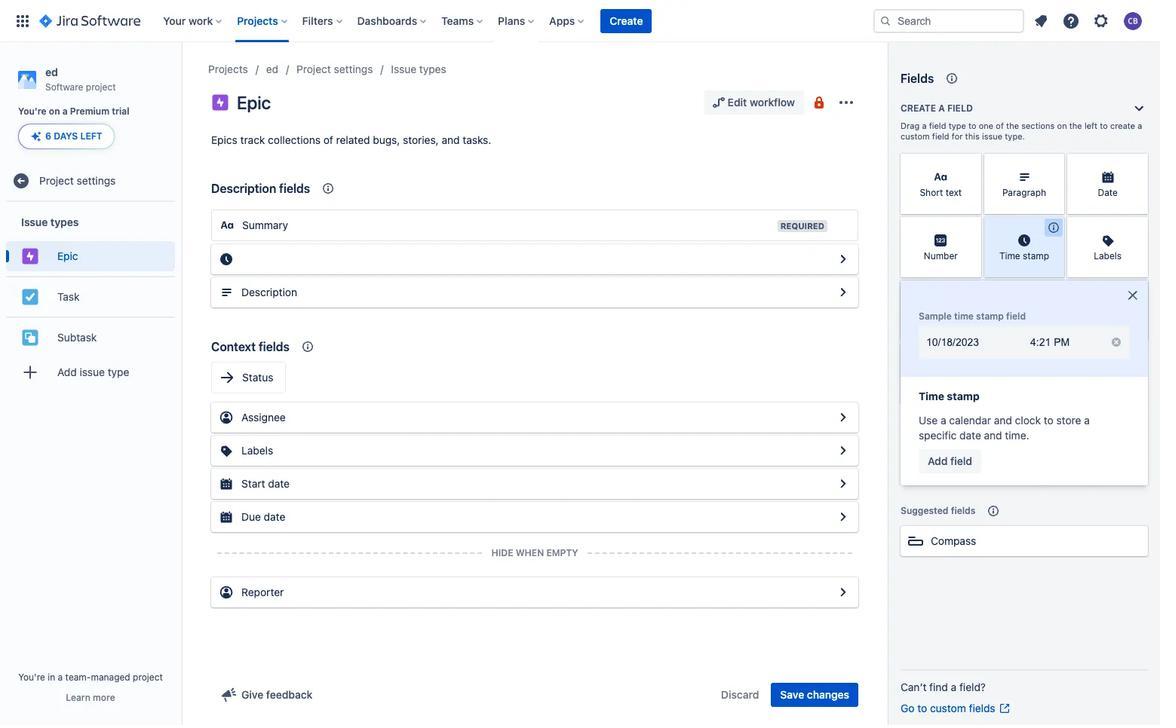 Task type: describe. For each thing, give the bounding box(es) containing it.
reporter
[[241, 586, 284, 599]]

dependent
[[917, 371, 964, 382]]

Type to search all fields text field
[[902, 444, 1128, 471]]

start date
[[241, 477, 290, 490]]

calendar
[[949, 414, 991, 427]]

issue types for group containing issue types
[[21, 216, 79, 228]]

can't
[[901, 681, 927, 694]]

open field configuration image for reporter
[[834, 584, 852, 602]]

more information image down paragraph
[[1045, 219, 1063, 237]]

more information about the context fields image for context fields
[[299, 338, 317, 356]]

add for add issue type
[[57, 366, 77, 379]]

sections
[[1021, 121, 1055, 131]]

notifications image
[[1032, 12, 1050, 30]]

issue types link
[[391, 60, 446, 78]]

left
[[80, 131, 102, 142]]

more information about the context fields image for description fields
[[319, 180, 337, 198]]

discard button
[[712, 683, 768, 708]]

plans button
[[493, 9, 540, 33]]

time.
[[1005, 429, 1029, 442]]

more information about the suggested fields image
[[985, 502, 1003, 520]]

4:21 pm
[[1030, 336, 1070, 349]]

epics
[[211, 134, 237, 146]]

time inside dialog
[[919, 390, 944, 403]]

premium
[[70, 106, 109, 117]]

fields right all
[[945, 429, 968, 441]]

compass button
[[901, 527, 1148, 557]]

to inside 'link'
[[917, 702, 927, 715]]

fields right 25 on the right bottom of the page
[[943, 475, 966, 487]]

learn more button
[[66, 692, 115, 705]]

edit
[[728, 96, 747, 109]]

related
[[336, 134, 370, 146]]

6
[[45, 131, 51, 142]]

a down the more information about the fields image
[[939, 103, 945, 114]]

empty
[[547, 548, 578, 559]]

work
[[189, 14, 213, 27]]

task link
[[6, 282, 175, 313]]

10/18/2023
[[926, 336, 979, 349]]

epic group
[[6, 237, 175, 276]]

due date button
[[211, 502, 858, 533]]

all
[[933, 429, 942, 441]]

discard
[[721, 689, 759, 702]]

drag a field type to one of the sections on the left to create a custom field for this issue type.
[[901, 121, 1142, 141]]

create
[[1110, 121, 1135, 131]]

4:21
[[1030, 336, 1051, 349]]

changes
[[807, 689, 849, 702]]

collections
[[268, 134, 321, 146]]

on inside drag a field type to one of the sections on the left to create a custom field for this issue type.
[[1057, 121, 1067, 131]]

more information image for number
[[962, 219, 980, 237]]

0 horizontal spatial on
[[49, 106, 60, 117]]

use
[[919, 414, 938, 427]]

more options image
[[837, 94, 855, 112]]

apps
[[549, 14, 575, 27]]

6 days left
[[45, 131, 102, 142]]

task
[[57, 290, 80, 303]]

1 the from the left
[[1006, 121, 1019, 131]]

date inside use a calendar and clock to store a specific date and time.
[[960, 429, 981, 442]]

add issue type
[[57, 366, 129, 379]]

issue types for issue types link
[[391, 63, 446, 75]]

more information image for date
[[1128, 155, 1147, 173]]

date for due date
[[264, 511, 285, 524]]

dashboards button
[[353, 9, 432, 33]]

projects for projects 'dropdown button'
[[237, 14, 278, 27]]

projects for the projects link
[[208, 63, 248, 75]]

more
[[93, 692, 115, 704]]

0 horizontal spatial time stamp
[[919, 390, 980, 403]]

time
[[954, 311, 974, 322]]

description button
[[211, 278, 858, 308]]

projects
[[1085, 475, 1120, 487]]

when
[[516, 548, 544, 559]]

sample time stamp field
[[919, 311, 1026, 322]]

ed link
[[266, 60, 278, 78]]

use a calendar and clock to store a specific date and time.
[[919, 414, 1090, 442]]

more information image for labels
[[1128, 219, 1147, 237]]

track
[[240, 134, 265, 146]]

field?
[[960, 681, 986, 694]]

and left tasks.
[[442, 134, 460, 146]]

give
[[241, 689, 263, 702]]

dialog containing time stamp
[[901, 281, 1148, 486]]

short text
[[920, 187, 962, 199]]

text
[[946, 187, 962, 199]]

issue for group containing issue types
[[21, 216, 48, 228]]

short
[[920, 187, 943, 199]]

create for create a field
[[901, 103, 936, 114]]

description fields
[[211, 182, 310, 195]]

help image
[[1062, 12, 1080, 30]]

type inside drag a field type to one of the sections on the left to create a custom field for this issue type.
[[949, 121, 966, 131]]

you're for you're on a premium trial
[[18, 106, 47, 117]]

plans
[[498, 14, 525, 27]]

0 horizontal spatial of
[[323, 134, 333, 146]]

0 vertical spatial time
[[999, 251, 1020, 262]]

description for description fields
[[211, 182, 276, 195]]

go to custom fields
[[901, 702, 995, 715]]

projects button
[[233, 9, 293, 33]]

a right "store"
[[1084, 414, 1090, 427]]

dashboards
[[357, 14, 417, 27]]

6 days left button
[[19, 125, 114, 149]]

search image
[[880, 15, 892, 27]]

required
[[781, 221, 824, 231]]

epic inside group
[[57, 250, 78, 262]]

reuse
[[901, 475, 927, 487]]

to right left
[[1100, 121, 1108, 131]]

add field
[[928, 455, 972, 468]]

tasks.
[[463, 134, 491, 146]]

go to custom fields link
[[901, 702, 1011, 717]]

group containing issue types
[[6, 202, 175, 397]]

labels inside labels button
[[241, 444, 273, 457]]

trial
[[112, 106, 129, 117]]

0 horizontal spatial project
[[39, 174, 74, 187]]

open field configuration image for start date
[[834, 475, 852, 493]]

subtask
[[57, 331, 97, 344]]

add issue type image
[[21, 364, 39, 382]]

custom inside 'link'
[[930, 702, 966, 715]]

0 vertical spatial project
[[297, 63, 331, 75]]

other
[[991, 475, 1014, 487]]

a right use
[[941, 414, 946, 427]]

close image
[[1124, 287, 1142, 305]]

software
[[45, 81, 83, 93]]

fields inside 'link'
[[969, 702, 995, 715]]

save changes button
[[771, 683, 858, 708]]

1 horizontal spatial labels
[[1094, 251, 1122, 262]]

for
[[952, 131, 963, 141]]

search
[[901, 429, 930, 441]]

create a field
[[901, 103, 973, 114]]

team-
[[65, 672, 91, 683]]

dropdown
[[920, 384, 962, 395]]

types for issue types link
[[419, 63, 446, 75]]

url
[[1016, 377, 1033, 389]]

labels button
[[211, 436, 858, 466]]

hide when empty
[[491, 548, 578, 559]]

teams
[[441, 14, 474, 27]]



Task type: vqa. For each thing, say whether or not it's contained in the screenshot.
topmost issues
no



Task type: locate. For each thing, give the bounding box(es) containing it.
date
[[1098, 187, 1118, 199]]

0 horizontal spatial labels
[[241, 444, 273, 457]]

fields
[[901, 72, 934, 85]]

of right one
[[996, 121, 1004, 131]]

0 vertical spatial description
[[211, 182, 276, 195]]

more information about the context fields image down 'epics track collections of related bugs, stories, and tasks.'
[[319, 180, 337, 198]]

description up the context fields
[[241, 286, 297, 299]]

issue down the subtask link on the left top of the page
[[80, 366, 105, 379]]

create up drag at the right of the page
[[901, 103, 936, 114]]

time down dependent on the bottom of the page
[[919, 390, 944, 403]]

open field configuration image inside description button
[[834, 284, 852, 302]]

time up checkbox
[[999, 251, 1020, 262]]

1 vertical spatial add
[[928, 455, 948, 468]]

0 vertical spatial add
[[57, 366, 77, 379]]

suggested fields
[[901, 505, 976, 517]]

settings image
[[1092, 12, 1110, 30]]

open field configuration image for due date
[[834, 508, 852, 527]]

add down subtask
[[57, 366, 77, 379]]

number
[[924, 251, 958, 262]]

hide
[[491, 548, 513, 559]]

1 vertical spatial issue
[[80, 366, 105, 379]]

0 horizontal spatial the
[[1006, 121, 1019, 131]]

issue down dashboards popup button
[[391, 63, 416, 75]]

to
[[969, 121, 977, 131], [1100, 121, 1108, 131], [1044, 414, 1054, 427], [917, 702, 927, 715]]

1 horizontal spatial epic
[[237, 92, 271, 113]]

custom inside drag a field type to one of the sections on the left to create a custom field for this issue type.
[[901, 131, 930, 141]]

0 horizontal spatial more information about the context fields image
[[299, 338, 317, 356]]

1 horizontal spatial create
[[901, 103, 936, 114]]

0 vertical spatial date
[[960, 429, 981, 442]]

issue types inside group
[[21, 216, 79, 228]]

epics track collections of related bugs, stories, and tasks.
[[211, 134, 491, 146]]

issue right other
[[1016, 475, 1038, 487]]

1 vertical spatial project settings
[[39, 174, 116, 187]]

1 vertical spatial type
[[108, 366, 129, 379]]

stamp up calendar
[[947, 390, 980, 403]]

group
[[6, 202, 175, 397]]

custom
[[901, 131, 930, 141], [930, 702, 966, 715]]

and left the time.
[[984, 429, 1002, 442]]

0 vertical spatial project settings link
[[297, 60, 373, 78]]

1 vertical spatial types
[[50, 216, 79, 228]]

projects inside 'dropdown button'
[[237, 14, 278, 27]]

0 horizontal spatial add
[[57, 366, 77, 379]]

store
[[1056, 414, 1081, 427]]

0 horizontal spatial epic
[[57, 250, 78, 262]]

0 vertical spatial stamp
[[1023, 251, 1049, 262]]

to inside use a calendar and clock to store a specific date and time.
[[1044, 414, 1054, 427]]

date right due
[[264, 511, 285, 524]]

1 horizontal spatial project settings link
[[297, 60, 373, 78]]

people
[[1093, 314, 1122, 325]]

clear image
[[1110, 336, 1122, 349]]

clock
[[1015, 414, 1041, 427]]

dialog
[[901, 281, 1148, 486]]

your profile and settings image
[[1124, 12, 1142, 30]]

0 vertical spatial you're
[[18, 106, 47, 117]]

2 horizontal spatial issue
[[1016, 475, 1038, 487]]

start date button
[[211, 469, 858, 499]]

0 horizontal spatial create
[[610, 14, 643, 27]]

reporter button
[[211, 578, 858, 608]]

context fields
[[211, 340, 290, 354]]

epic
[[237, 92, 271, 113], [57, 250, 78, 262]]

field left for
[[932, 131, 949, 141]]

labels up people
[[1094, 251, 1122, 262]]

1 vertical spatial description
[[241, 286, 297, 299]]

the up "type."
[[1006, 121, 1019, 131]]

type down the subtask link on the left top of the page
[[108, 366, 129, 379]]

more information about the context fields image
[[319, 180, 337, 198], [299, 338, 317, 356]]

of inside drag a field type to one of the sections on the left to create a custom field for this issue type.
[[996, 121, 1004, 131]]

1 vertical spatial open field configuration image
[[834, 284, 852, 302]]

1 horizontal spatial type
[[949, 121, 966, 131]]

projects link
[[208, 60, 248, 78]]

more information image for short text
[[962, 155, 980, 173]]

add issue type button
[[6, 358, 175, 388]]

0 vertical spatial on
[[49, 106, 60, 117]]

project
[[297, 63, 331, 75], [39, 174, 74, 187]]

add inside "button"
[[57, 366, 77, 379]]

issue types
[[391, 63, 446, 75], [21, 216, 79, 228]]

time stamp down paragraph
[[999, 251, 1049, 262]]

project settings link down 'filters' popup button
[[297, 60, 373, 78]]

of left related
[[323, 134, 333, 146]]

a right create
[[1138, 121, 1142, 131]]

filters button
[[298, 9, 348, 33]]

summary
[[242, 219, 288, 232]]

description inside button
[[241, 286, 297, 299]]

2 open field configuration image from the top
[[834, 442, 852, 460]]

Search field
[[874, 9, 1024, 33]]

1 horizontal spatial on
[[1057, 121, 1067, 131]]

issue types down primary element
[[391, 63, 446, 75]]

1 horizontal spatial issue
[[982, 131, 1003, 141]]

create button
[[601, 9, 652, 33]]

settings down left at the left of the page
[[77, 174, 116, 187]]

project right "managed" at bottom left
[[133, 672, 163, 683]]

1 vertical spatial project
[[39, 174, 74, 187]]

apps button
[[545, 9, 590, 33]]

1 vertical spatial issue
[[21, 216, 48, 228]]

ed for ed
[[266, 63, 278, 75]]

stamp down paragraph
[[1023, 251, 1049, 262]]

more information about the fields image
[[943, 69, 961, 88]]

0 horizontal spatial time
[[919, 390, 944, 403]]

context
[[211, 340, 256, 354]]

types for group containing issue types
[[50, 216, 79, 228]]

1 vertical spatial of
[[323, 134, 333, 146]]

fields up status
[[259, 340, 290, 354]]

of
[[996, 121, 1004, 131], [323, 134, 333, 146]]

open field configuration image
[[834, 250, 852, 269], [834, 284, 852, 302], [834, 508, 852, 527]]

you're for you're in a team-managed project
[[18, 672, 45, 683]]

2 vertical spatial types
[[1041, 475, 1065, 487]]

appswitcher icon image
[[14, 12, 32, 30]]

give feedback
[[241, 689, 313, 702]]

0 horizontal spatial settings
[[77, 174, 116, 187]]

subtask link
[[6, 323, 175, 353]]

1 horizontal spatial issue
[[391, 63, 416, 75]]

types inside group
[[50, 216, 79, 228]]

open field configuration image for labels
[[834, 442, 852, 460]]

this link will be opened in a new tab image
[[998, 703, 1011, 715]]

0 vertical spatial time stamp
[[999, 251, 1049, 262]]

teams button
[[437, 9, 489, 33]]

project settings down 6 days left
[[39, 174, 116, 187]]

your work
[[163, 14, 213, 27]]

bugs,
[[373, 134, 400, 146]]

1 horizontal spatial more information about the context fields image
[[319, 180, 337, 198]]

open field configuration image inside labels button
[[834, 442, 852, 460]]

2 you're from the top
[[18, 672, 45, 683]]

epic up task
[[57, 250, 78, 262]]

1 vertical spatial project settings link
[[6, 166, 175, 196]]

add field button
[[919, 450, 981, 474]]

on right sections
[[1057, 121, 1067, 131]]

0 horizontal spatial project settings link
[[6, 166, 175, 196]]

2 vertical spatial stamp
[[947, 390, 980, 403]]

1 vertical spatial time
[[919, 390, 944, 403]]

1 open field configuration image from the top
[[834, 250, 852, 269]]

pm
[[1054, 336, 1070, 349]]

1 horizontal spatial project
[[297, 63, 331, 75]]

status
[[242, 371, 273, 384]]

you're on a premium trial
[[18, 106, 129, 117]]

project settings link down left at the left of the page
[[6, 166, 175, 196]]

create for create
[[610, 14, 643, 27]]

open field configuration image for assignee
[[834, 409, 852, 427]]

start
[[241, 477, 265, 490]]

2 horizontal spatial types
[[1041, 475, 1065, 487]]

open field configuration image
[[834, 409, 852, 427], [834, 442, 852, 460], [834, 475, 852, 493], [834, 584, 852, 602]]

learn more
[[66, 692, 115, 704]]

issue inside drag a field type to one of the sections on the left to create a custom field for this issue type.
[[982, 131, 1003, 141]]

drag
[[901, 121, 920, 131]]

edit workflow button
[[704, 91, 804, 115]]

field down create a field
[[929, 121, 946, 131]]

add inside button
[[928, 455, 948, 468]]

issue down one
[[982, 131, 1003, 141]]

0 vertical spatial types
[[419, 63, 446, 75]]

more information image down create
[[1128, 155, 1147, 173]]

types down primary element
[[419, 63, 446, 75]]

project settings down 'filters' popup button
[[297, 63, 373, 75]]

1 horizontal spatial settings
[[334, 63, 373, 75]]

0 horizontal spatial type
[[108, 366, 129, 379]]

0 vertical spatial issue
[[391, 63, 416, 75]]

your
[[163, 14, 186, 27]]

a down "software"
[[62, 106, 68, 117]]

open field configuration image inside the start date button
[[834, 475, 852, 493]]

to right go
[[917, 702, 927, 715]]

1 horizontal spatial project
[[133, 672, 163, 683]]

edit workflow
[[728, 96, 795, 109]]

2 the from the left
[[1069, 121, 1082, 131]]

issue types up epic link
[[21, 216, 79, 228]]

dependent dropdown
[[917, 371, 964, 395]]

2 vertical spatial issue
[[1016, 475, 1038, 487]]

0 vertical spatial open field configuration image
[[834, 250, 852, 269]]

1 open field configuration image from the top
[[834, 409, 852, 427]]

jira software image
[[39, 12, 140, 30], [39, 12, 140, 30]]

a right find
[[951, 681, 957, 694]]

open field configuration image inside due date button
[[834, 508, 852, 527]]

you're
[[18, 106, 47, 117], [18, 672, 45, 683]]

field inside button
[[951, 455, 972, 468]]

types
[[419, 63, 446, 75], [50, 216, 79, 228], [1041, 475, 1065, 487]]

primary element
[[9, 0, 874, 42]]

1 horizontal spatial the
[[1069, 121, 1082, 131]]

add up 25 on the right bottom of the page
[[928, 455, 948, 468]]

custom down drag at the right of the page
[[901, 131, 930, 141]]

paragraph
[[1002, 187, 1046, 199]]

open field configuration image inside reporter button
[[834, 584, 852, 602]]

25
[[929, 475, 940, 487]]

1 horizontal spatial time
[[999, 251, 1020, 262]]

add for add field
[[928, 455, 948, 468]]

due date
[[241, 511, 285, 524]]

due
[[241, 511, 261, 524]]

2 vertical spatial date
[[264, 511, 285, 524]]

restrictions apply image
[[810, 94, 828, 112]]

the left left
[[1069, 121, 1082, 131]]

project settings link
[[297, 60, 373, 78], [6, 166, 175, 196]]

find
[[929, 681, 948, 694]]

description for description
[[241, 286, 297, 299]]

you're left in
[[18, 672, 45, 683]]

1 vertical spatial project
[[133, 672, 163, 683]]

fields up summary
[[279, 182, 310, 195]]

checkbox
[[1003, 314, 1046, 325]]

1 vertical spatial custom
[[930, 702, 966, 715]]

more information image up paragraph
[[1045, 155, 1063, 173]]

issue inside "button"
[[80, 366, 105, 379]]

you're up 6
[[18, 106, 47, 117]]

and left projects
[[1067, 475, 1083, 487]]

to left "store"
[[1044, 414, 1054, 427]]

1 vertical spatial on
[[1057, 121, 1067, 131]]

0 horizontal spatial types
[[50, 216, 79, 228]]

assignee button
[[211, 403, 858, 433]]

ed software project
[[45, 66, 116, 93]]

1 horizontal spatial of
[[996, 121, 1004, 131]]

0 horizontal spatial ed
[[45, 66, 58, 78]]

more information image down this
[[962, 155, 980, 173]]

0 vertical spatial type
[[949, 121, 966, 131]]

date down calendar
[[960, 429, 981, 442]]

1 vertical spatial more information about the context fields image
[[299, 338, 317, 356]]

types down type to search all fields text field
[[1041, 475, 1065, 487]]

labels
[[1094, 251, 1122, 262], [241, 444, 273, 457]]

sidebar navigation image
[[164, 60, 198, 91]]

time stamp down dependent on the bottom of the page
[[919, 390, 980, 403]]

on up 6
[[49, 106, 60, 117]]

type inside "button"
[[108, 366, 129, 379]]

type up for
[[949, 121, 966, 131]]

your work button
[[159, 9, 228, 33]]

0 horizontal spatial issue
[[21, 216, 48, 228]]

projects up issue type icon at top
[[208, 63, 248, 75]]

0 vertical spatial epic
[[237, 92, 271, 113]]

issue inside issue types link
[[391, 63, 416, 75]]

type.
[[1005, 131, 1025, 141]]

1 horizontal spatial issue types
[[391, 63, 446, 75]]

save changes
[[780, 689, 849, 702]]

issue up epic link
[[21, 216, 48, 228]]

issue type icon image
[[211, 94, 229, 112]]

1 horizontal spatial project settings
[[297, 63, 373, 75]]

0 horizontal spatial project
[[86, 81, 116, 93]]

1 vertical spatial projects
[[208, 63, 248, 75]]

fields left this link will be opened in a new tab icon
[[969, 702, 995, 715]]

more information about the context fields image right the context fields
[[299, 338, 317, 356]]

settings down 'filters' popup button
[[334, 63, 373, 75]]

3 open field configuration image from the top
[[834, 475, 852, 493]]

1 horizontal spatial add
[[928, 455, 948, 468]]

0 vertical spatial create
[[610, 14, 643, 27]]

0 vertical spatial more information about the context fields image
[[319, 180, 337, 198]]

field right time
[[1006, 311, 1026, 322]]

projects up the ed link
[[237, 14, 278, 27]]

1 vertical spatial you're
[[18, 672, 45, 683]]

a right in
[[58, 672, 63, 683]]

more information image up close icon
[[1128, 219, 1147, 237]]

create inside button
[[610, 14, 643, 27]]

field up from
[[951, 455, 972, 468]]

project right the ed link
[[297, 63, 331, 75]]

in
[[48, 672, 55, 683]]

0 vertical spatial issue types
[[391, 63, 446, 75]]

1 vertical spatial issue types
[[21, 216, 79, 228]]

field up for
[[947, 103, 973, 114]]

1 horizontal spatial types
[[419, 63, 446, 75]]

more information image
[[1045, 155, 1063, 173], [1128, 155, 1147, 173], [1128, 219, 1147, 237]]

save
[[780, 689, 804, 702]]

ed inside ed software project
[[45, 66, 58, 78]]

date right start
[[268, 477, 290, 490]]

give feedback button
[[211, 683, 322, 708]]

project inside ed software project
[[86, 81, 116, 93]]

ed right the projects link
[[266, 63, 278, 75]]

open field configuration image for description
[[834, 284, 852, 302]]

0 vertical spatial labels
[[1094, 251, 1122, 262]]

ed for ed software project
[[45, 66, 58, 78]]

ed
[[266, 63, 278, 75], [45, 66, 58, 78]]

2 open field configuration image from the top
[[834, 284, 852, 302]]

labels up start
[[241, 444, 273, 457]]

1 vertical spatial time stamp
[[919, 390, 980, 403]]

a right drag at the right of the page
[[922, 121, 927, 131]]

create right apps dropdown button
[[610, 14, 643, 27]]

open field configuration image inside assignee button
[[834, 409, 852, 427]]

time
[[999, 251, 1020, 262], [919, 390, 944, 403]]

3 open field configuration image from the top
[[834, 508, 852, 527]]

to up this
[[969, 121, 977, 131]]

1 vertical spatial labels
[[241, 444, 273, 457]]

project up premium
[[86, 81, 116, 93]]

stamp right time
[[976, 311, 1004, 322]]

1 vertical spatial create
[[901, 103, 936, 114]]

1 vertical spatial epic
[[57, 250, 78, 262]]

0 vertical spatial project settings
[[297, 63, 373, 75]]

types up the epic group
[[50, 216, 79, 228]]

banner containing your work
[[0, 0, 1160, 42]]

fields left 'more information about the suggested fields' icon
[[951, 505, 976, 517]]

description
[[211, 182, 276, 195], [241, 286, 297, 299]]

and up the time.
[[994, 414, 1012, 427]]

1 horizontal spatial time stamp
[[999, 251, 1049, 262]]

0 vertical spatial project
[[86, 81, 116, 93]]

ed up "software"
[[45, 66, 58, 78]]

0 horizontal spatial issue types
[[21, 216, 79, 228]]

more information image for paragraph
[[1045, 155, 1063, 173]]

4 open field configuration image from the top
[[834, 584, 852, 602]]

issue inside group
[[21, 216, 48, 228]]

1 you're from the top
[[18, 106, 47, 117]]

date for start date
[[268, 477, 290, 490]]

0 vertical spatial issue
[[982, 131, 1003, 141]]

issue for issue types link
[[391, 63, 416, 75]]

0 horizontal spatial project settings
[[39, 174, 116, 187]]

project down 6 days left popup button
[[39, 174, 74, 187]]

date
[[960, 429, 981, 442], [268, 477, 290, 490], [264, 511, 285, 524]]

0 vertical spatial settings
[[334, 63, 373, 75]]

more information image down text at the top right of page
[[962, 219, 980, 237]]

0 vertical spatial projects
[[237, 14, 278, 27]]

0 vertical spatial custom
[[901, 131, 930, 141]]

stories,
[[403, 134, 439, 146]]

description up summary
[[211, 182, 276, 195]]

0 horizontal spatial issue
[[80, 366, 105, 379]]

0 vertical spatial of
[[996, 121, 1004, 131]]

specific
[[919, 429, 957, 442]]

more information image
[[962, 155, 980, 173], [962, 219, 980, 237], [1045, 219, 1063, 237]]

feedback
[[266, 689, 313, 702]]

this
[[965, 131, 980, 141]]

epic right issue type icon at top
[[237, 92, 271, 113]]

2 vertical spatial open field configuration image
[[834, 508, 852, 527]]

days
[[54, 131, 78, 142]]

banner
[[0, 0, 1160, 42]]

a
[[939, 103, 945, 114], [62, 106, 68, 117], [922, 121, 927, 131], [1138, 121, 1142, 131], [941, 414, 946, 427], [1084, 414, 1090, 427], [58, 672, 63, 683], [951, 681, 957, 694]]

1 vertical spatial settings
[[77, 174, 116, 187]]

custom down 'can't find a field?'
[[930, 702, 966, 715]]

1 vertical spatial date
[[268, 477, 290, 490]]

1 vertical spatial stamp
[[976, 311, 1004, 322]]



